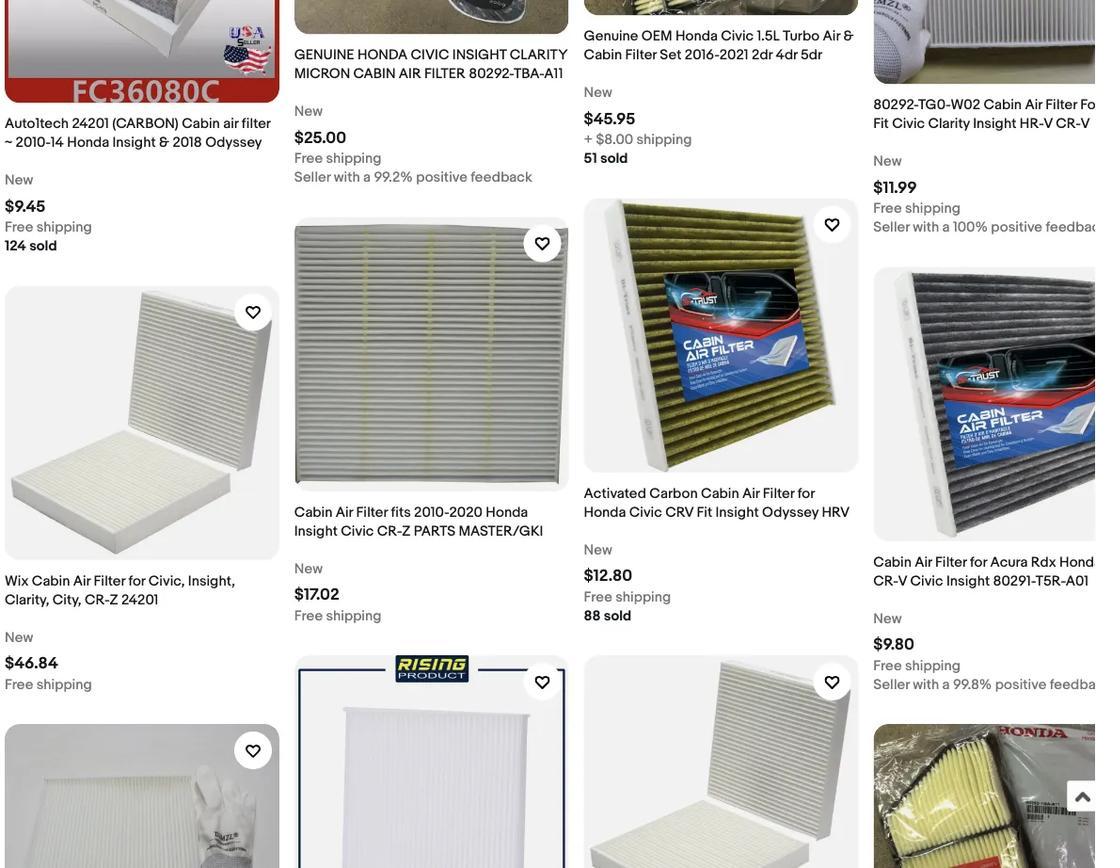 Task type: describe. For each thing, give the bounding box(es) containing it.
for
[[1081, 96, 1097, 113]]

positive for $25.00
[[416, 169, 468, 186]]

w02
[[951, 96, 981, 113]]

& inside auto1tech 24201 (carbon) cabin air filter ~ 2010-14 honda insight & 2018 odyssey
[[159, 134, 170, 151]]

wix cabin air filter for civic, insight, clarity, city, cr-z 24201
[[5, 573, 235, 608]]

set
[[660, 47, 682, 64]]

shipping for $17.02
[[326, 607, 382, 624]]

free shipping text field for $11.99
[[874, 199, 961, 218]]

5dr
[[801, 47, 823, 64]]

new for $25.00
[[294, 103, 323, 120]]

cr- for $17.02
[[377, 523, 402, 540]]

cabin inside auto1tech 24201 (carbon) cabin air filter ~ 2010-14 honda insight & 2018 odyssey
[[182, 115, 220, 132]]

filter
[[242, 115, 271, 132]]

for inside activated carbon cabin air filter for honda civic crv fit insight odyssey hrv
[[798, 485, 815, 502]]

insight for $9.45
[[112, 134, 156, 151]]

2016-
[[685, 47, 720, 64]]

insight,
[[188, 573, 235, 590]]

shipping for $9.80
[[906, 657, 961, 674]]

master/gki
[[459, 523, 544, 540]]

2021
[[720, 47, 749, 64]]

cabin inside wix cabin air filter for civic, insight, clarity, city, cr-z 24201
[[32, 573, 70, 590]]

new $17.02 free shipping
[[294, 560, 382, 624]]

$25.00 text field
[[294, 128, 347, 148]]

insight for $12.80
[[716, 504, 760, 521]]

free shipping text field for $9.45
[[5, 218, 92, 237]]

a11
[[544, 65, 564, 82]]

a for $11.99
[[943, 219, 950, 236]]

cabin
[[354, 65, 396, 82]]

51 sold text field
[[584, 149, 628, 168]]

shipping for $25.00
[[326, 150, 382, 167]]

carbon
[[650, 485, 698, 502]]

$12.80 text field
[[584, 566, 633, 586]]

civic,
[[149, 573, 185, 590]]

$25.00
[[294, 128, 347, 148]]

new for $17.02
[[294, 560, 323, 577]]

2dr
[[752, 47, 773, 64]]

auto1tech 24201 (carbon) cabin air filter ~ 2010-14 honda insight & 2018 odyssey
[[5, 115, 271, 151]]

for inside cabin air filter for acura rdx honda
[[971, 554, 988, 571]]

filter
[[425, 65, 466, 82]]

free shipping text field for $12.80
[[584, 588, 671, 606]]

shipping for $46.84
[[36, 676, 92, 693]]

filter inside 'genuine oem honda civic 1.5l turbo air & cabin filter set 2016-2021  2dr 4dr 5dr'
[[626, 47, 657, 64]]

51
[[584, 150, 597, 167]]

with for $11.99
[[913, 219, 940, 236]]

80292- inside 80292-tg0-w02 cabin air filter for
[[874, 96, 919, 113]]

new text field up $46.84
[[5, 628, 33, 647]]

+ $8.00 shipping text field
[[584, 130, 692, 149]]

Seller with a 99.2% positive feedback text field
[[294, 168, 533, 187]]

sold inside new $45.95 + $8.00 shipping 51 sold
[[601, 150, 628, 167]]

new for $9.45
[[5, 172, 33, 189]]

free for $9.45
[[5, 219, 33, 236]]

cabin air filter for acura rdx honda
[[874, 554, 1097, 590]]

new text field for $45.95
[[584, 83, 613, 102]]

crv
[[666, 504, 694, 521]]

+
[[584, 131, 593, 148]]

shipping for $9.45
[[36, 219, 92, 236]]

$11.99 text field
[[874, 178, 918, 198]]

z for $17.02
[[402, 523, 411, 540]]

with for $25.00
[[334, 169, 360, 186]]

free shipping text field down $46.84 text field
[[5, 675, 92, 694]]

activated carbon cabin air filter for honda civic crv fit insight odyssey hrv
[[584, 485, 850, 521]]

auto1tech
[[5, 115, 69, 132]]

Seller with a 100% positive feedbac text field
[[874, 218, 1097, 237]]

clarity,
[[5, 591, 49, 608]]

24201 inside auto1tech 24201 (carbon) cabin air filter ~ 2010-14 honda insight & 2018 odyssey
[[72, 115, 109, 132]]

seller for $11.99
[[874, 219, 910, 236]]

new text field for $12.80
[[584, 541, 613, 559]]

4dr
[[776, 47, 798, 64]]

cabin inside 'genuine oem honda civic 1.5l turbo air & cabin filter set 2016-2021  2dr 4dr 5dr'
[[584, 47, 622, 64]]

genuine oem honda civic 1.5l turbo air & cabin filter set 2016-2021  2dr 4dr 5dr
[[584, 28, 854, 64]]

a for $9.80
[[943, 676, 950, 693]]

shipping for $12.80
[[616, 589, 671, 606]]

fit
[[697, 504, 713, 521]]

hrv
[[822, 504, 850, 521]]

new $25.00 free shipping seller with a 99.2% positive feedback
[[294, 103, 533, 186]]

$9.45 text field
[[5, 197, 46, 216]]

filter inside cabin air filter fits 2010-2020 honda insight civic cr-z  parts master/gki
[[356, 504, 388, 521]]

air inside 80292-tg0-w02 cabin air filter for
[[1026, 96, 1043, 113]]

activated
[[584, 485, 647, 502]]

124 sold text field
[[5, 237, 57, 256]]

free for $11.99
[[874, 200, 903, 217]]

turbo
[[783, 28, 820, 45]]

with for $9.80
[[913, 676, 940, 693]]

civic
[[411, 47, 450, 64]]

free shipping text field down $17.02
[[294, 606, 382, 625]]

$45.95
[[584, 109, 636, 129]]

80292- inside genuine honda civic insight clarity micron cabin air filter 80292-tba-a11
[[469, 65, 514, 82]]

air inside 'genuine oem honda civic 1.5l turbo air & cabin filter set 2016-2021  2dr 4dr 5dr'
[[823, 28, 841, 45]]

new $11.99 free shipping seller with a 100% positive feedbac
[[874, 153, 1097, 236]]

civic inside activated carbon cabin air filter for honda civic crv fit insight odyssey hrv
[[630, 504, 663, 521]]

$12.80
[[584, 566, 633, 586]]

2010- inside cabin air filter fits 2010-2020 honda insight civic cr-z  parts master/gki
[[414, 504, 449, 521]]

insight
[[453, 47, 507, 64]]

genuine
[[584, 28, 639, 45]]

city,
[[53, 591, 81, 608]]

1.5l
[[757, 28, 780, 45]]

124
[[5, 238, 26, 255]]

88 sold text field
[[584, 606, 632, 625]]

honda for $9.80
[[1060, 554, 1097, 571]]



Task type: vqa. For each thing, say whether or not it's contained in the screenshot.
right Spidey
no



Task type: locate. For each thing, give the bounding box(es) containing it.
2 vertical spatial a
[[943, 676, 950, 693]]

2 vertical spatial civic
[[341, 523, 374, 540]]

free inside new $9.80 free shipping seller with a 99.8% positive feedbac
[[874, 657, 903, 674]]

new text field for $17.02
[[294, 559, 323, 578]]

cr- inside wix cabin air filter for civic, insight, clarity, city, cr-z 24201
[[85, 591, 110, 608]]

1 horizontal spatial odyssey
[[763, 504, 819, 521]]

shipping up 88 sold text field
[[616, 589, 671, 606]]

new up $25.00
[[294, 103, 323, 120]]

honda right 14
[[67, 134, 109, 151]]

1 horizontal spatial civic
[[630, 504, 663, 521]]

free inside new $25.00 free shipping seller with a 99.2% positive feedback
[[294, 150, 323, 167]]

$9.80
[[874, 635, 915, 655]]

insight inside auto1tech 24201 (carbon) cabin air filter ~ 2010-14 honda insight & 2018 odyssey
[[112, 134, 156, 151]]

air up the city,
[[73, 573, 91, 590]]

sold right '88'
[[604, 607, 632, 624]]

2010- inside auto1tech 24201 (carbon) cabin air filter ~ 2010-14 honda insight & 2018 odyssey
[[16, 134, 51, 151]]

civic inside cabin air filter fits 2010-2020 honda insight civic cr-z  parts master/gki
[[341, 523, 374, 540]]

1 vertical spatial positive
[[992, 219, 1043, 236]]

100%
[[954, 219, 989, 236]]

free up '88'
[[584, 589, 613, 606]]

feedbac inside new $11.99 free shipping seller with a 100% positive feedbac
[[1046, 219, 1097, 236]]

free for $46.84
[[5, 676, 33, 693]]

$17.02
[[294, 585, 340, 605]]

honda inside cabin air filter for acura rdx honda
[[1060, 554, 1097, 571]]

& inside 'genuine oem honda civic 1.5l turbo air & cabin filter set 2016-2021  2dr 4dr 5dr'
[[844, 28, 854, 45]]

cabin
[[584, 47, 622, 64], [984, 96, 1023, 113], [182, 115, 220, 132], [701, 485, 740, 502], [294, 504, 333, 521], [874, 554, 912, 571], [32, 573, 70, 590]]

~
[[5, 134, 12, 151]]

feedbac inside new $9.80 free shipping seller with a 99.8% positive feedbac
[[1050, 676, 1097, 693]]

free shipping text field for $9.80
[[874, 656, 961, 675]]

new text field up $11.99 text field
[[874, 152, 902, 171]]

honda inside 'genuine oem honda civic 1.5l turbo air & cabin filter set 2016-2021  2dr 4dr 5dr'
[[676, 28, 718, 45]]

0 horizontal spatial &
[[159, 134, 170, 151]]

civic inside 'genuine oem honda civic 1.5l turbo air & cabin filter set 2016-2021  2dr 4dr 5dr'
[[721, 28, 754, 45]]

air inside cabin air filter for acura rdx honda
[[915, 554, 933, 571]]

air inside wix cabin air filter for civic, insight, clarity, city, cr-z 24201
[[73, 573, 91, 590]]

2 vertical spatial positive
[[996, 676, 1047, 693]]

feedbac for $11.99
[[1046, 219, 1097, 236]]

cabin down "genuine"
[[584, 47, 622, 64]]

cabin inside cabin air filter for acura rdx honda
[[874, 554, 912, 571]]

0 horizontal spatial z
[[110, 591, 118, 608]]

0 vertical spatial &
[[844, 28, 854, 45]]

0 horizontal spatial 2010-
[[16, 134, 51, 151]]

new text field up the $12.80
[[584, 541, 613, 559]]

with left 99.8%
[[913, 676, 940, 693]]

24201
[[72, 115, 109, 132], [121, 591, 159, 608]]

odyssey
[[205, 134, 262, 151], [763, 504, 819, 521]]

cr- down fits
[[377, 523, 402, 540]]

$11.99
[[874, 178, 918, 198]]

1 vertical spatial with
[[913, 219, 940, 236]]

free inside new $11.99 free shipping seller with a 100% positive feedbac
[[874, 200, 903, 217]]

2 vertical spatial insight
[[294, 523, 338, 540]]

99.2%
[[374, 169, 413, 186]]

z
[[402, 523, 411, 540], [110, 591, 118, 608]]

insight up $17.02
[[294, 523, 338, 540]]

insight down (carbon)
[[112, 134, 156, 151]]

cabin up the $9.80
[[874, 554, 912, 571]]

cabin up the city,
[[32, 573, 70, 590]]

seller for $9.80
[[874, 676, 910, 693]]

$17.02 text field
[[294, 585, 340, 605]]

0 horizontal spatial for
[[128, 573, 145, 590]]

positive
[[416, 169, 468, 186], [992, 219, 1043, 236], [996, 676, 1047, 693]]

shipping for $11.99
[[906, 200, 961, 217]]

New text field
[[294, 102, 323, 121], [584, 541, 613, 559], [294, 559, 323, 578], [874, 609, 902, 628]]

seller
[[294, 169, 331, 186], [874, 219, 910, 236], [874, 676, 910, 693]]

1 vertical spatial insight
[[716, 504, 760, 521]]

24201 down the civic,
[[121, 591, 159, 608]]

honda up master/gki
[[486, 504, 528, 521]]

seller inside new $11.99 free shipping seller with a 100% positive feedbac
[[874, 219, 910, 236]]

z for $46.84
[[110, 591, 118, 608]]

with inside new $25.00 free shipping seller with a 99.2% positive feedback
[[334, 169, 360, 186]]

new text field for $25.00
[[294, 102, 323, 121]]

shipping inside new $11.99 free shipping seller with a 100% positive feedbac
[[906, 200, 961, 217]]

a inside new $11.99 free shipping seller with a 100% positive feedbac
[[943, 219, 950, 236]]

1 horizontal spatial z
[[402, 523, 411, 540]]

with left '100%'
[[913, 219, 940, 236]]

cabin inside 80292-tg0-w02 cabin air filter for
[[984, 96, 1023, 113]]

0 vertical spatial seller
[[294, 169, 331, 186]]

civic
[[721, 28, 754, 45], [630, 504, 663, 521], [341, 523, 374, 540]]

1 vertical spatial &
[[159, 134, 170, 151]]

new for $9.80
[[874, 610, 902, 627]]

2 horizontal spatial insight
[[716, 504, 760, 521]]

genuine honda civic insight clarity micron cabin air filter 80292-tba-a11
[[294, 47, 568, 82]]

0 vertical spatial sold
[[601, 150, 628, 167]]

1 vertical spatial z
[[110, 591, 118, 608]]

2 horizontal spatial for
[[971, 554, 988, 571]]

1 vertical spatial seller
[[874, 219, 910, 236]]

1 vertical spatial a
[[943, 219, 950, 236]]

a left 99.8%
[[943, 676, 950, 693]]

positive inside new $11.99 free shipping seller with a 100% positive feedbac
[[992, 219, 1043, 236]]

free down $11.99 text field
[[874, 200, 903, 217]]

80292-tg0-w02 cabin air filter for
[[874, 96, 1097, 132]]

shipping inside new $17.02 free shipping
[[326, 607, 382, 624]]

sold inside new $9.45 free shipping 124 sold
[[29, 238, 57, 255]]

air
[[823, 28, 841, 45], [1026, 96, 1043, 113], [743, 485, 760, 502], [336, 504, 353, 521], [915, 554, 933, 571], [73, 573, 91, 590]]

filter inside wix cabin air filter for civic, insight, clarity, city, cr-z 24201
[[94, 573, 125, 590]]

new inside new $9.80 free shipping seller with a 99.8% positive feedbac
[[874, 610, 902, 627]]

for
[[798, 485, 815, 502], [971, 554, 988, 571], [128, 573, 145, 590]]

a inside new $9.80 free shipping seller with a 99.8% positive feedbac
[[943, 676, 950, 693]]

seller down the $9.80
[[874, 676, 910, 693]]

$45.95 text field
[[584, 109, 636, 129]]

2 vertical spatial seller
[[874, 676, 910, 693]]

new up the $12.80
[[584, 542, 613, 558]]

new text field up $9.45
[[5, 171, 33, 190]]

new text field for $11.99
[[874, 152, 902, 171]]

cabin air filter fits 2010-2020 honda insight civic cr-z  parts master/gki
[[294, 504, 544, 540]]

0 horizontal spatial cr-
[[85, 591, 110, 608]]

free up 124
[[5, 219, 33, 236]]

honda up 2016-
[[676, 28, 718, 45]]

rdx
[[1032, 554, 1057, 571]]

air right turbo
[[823, 28, 841, 45]]

a left 99.2% at the left of page
[[363, 169, 371, 186]]

new up $17.02
[[294, 560, 323, 577]]

shipping down $17.02
[[326, 607, 382, 624]]

insight right fit
[[716, 504, 760, 521]]

free inside new $17.02 free shipping
[[294, 607, 323, 624]]

new
[[584, 84, 613, 101], [294, 103, 323, 120], [874, 153, 902, 170], [5, 172, 33, 189], [584, 542, 613, 558], [294, 560, 323, 577], [874, 610, 902, 627], [5, 629, 33, 646]]

1 vertical spatial odyssey
[[763, 504, 819, 521]]

new text field up $17.02
[[294, 559, 323, 578]]

air inside activated carbon cabin air filter for honda civic crv fit insight odyssey hrv
[[743, 485, 760, 502]]

free shipping text field down the $9.80
[[874, 656, 961, 675]]

odyssey down air
[[205, 134, 262, 151]]

1 horizontal spatial 2010-
[[414, 504, 449, 521]]

honda inside auto1tech 24201 (carbon) cabin air filter ~ 2010-14 honda insight & 2018 odyssey
[[67, 134, 109, 151]]

new up $45.95
[[584, 84, 613, 101]]

0 vertical spatial a
[[363, 169, 371, 186]]

new inside new $45.95 + $8.00 shipping 51 sold
[[584, 84, 613, 101]]

80292- down insight
[[469, 65, 514, 82]]

shipping inside new $45.95 + $8.00 shipping 51 sold
[[637, 131, 692, 148]]

free for $9.80
[[874, 657, 903, 674]]

free shipping text field down $11.99 text field
[[874, 199, 961, 218]]

1 vertical spatial sold
[[29, 238, 57, 255]]

fits
[[391, 504, 411, 521]]

sold for $12.80
[[604, 607, 632, 624]]

shipping inside new $12.80 free shipping 88 sold
[[616, 589, 671, 606]]

1 horizontal spatial insight
[[294, 523, 338, 540]]

0 vertical spatial odyssey
[[205, 134, 262, 151]]

feedbac for $9.80
[[1050, 676, 1097, 693]]

shipping up 124 sold text box
[[36, 219, 92, 236]]

1 vertical spatial civic
[[630, 504, 663, 521]]

cabin up $17.02
[[294, 504, 333, 521]]

seller inside new $9.80 free shipping seller with a 99.8% positive feedbac
[[874, 676, 910, 693]]

positive right 99.2% at the left of page
[[416, 169, 468, 186]]

a inside new $25.00 free shipping seller with a 99.2% positive feedback
[[363, 169, 371, 186]]

free for $12.80
[[584, 589, 613, 606]]

honda for $17.02
[[486, 504, 528, 521]]

new inside new $46.84 free shipping
[[5, 629, 33, 646]]

0 vertical spatial z
[[402, 523, 411, 540]]

free down $46.84
[[5, 676, 33, 693]]

z inside wix cabin air filter for civic, insight, clarity, city, cr-z 24201
[[110, 591, 118, 608]]

2010- down auto1tech
[[16, 134, 51, 151]]

new inside new $25.00 free shipping seller with a 99.2% positive feedback
[[294, 103, 323, 120]]

free down the $9.80
[[874, 657, 903, 674]]

air
[[223, 115, 239, 132]]

1 horizontal spatial &
[[844, 28, 854, 45]]

positive right 99.8%
[[996, 676, 1047, 693]]

new $46.84 free shipping
[[5, 629, 92, 693]]

positive for $9.80
[[996, 676, 1047, 693]]

shipping up '100%'
[[906, 200, 961, 217]]

seller inside new $25.00 free shipping seller with a 99.2% positive feedback
[[294, 169, 331, 186]]

88
[[584, 607, 601, 624]]

2 vertical spatial sold
[[604, 607, 632, 624]]

New text field
[[584, 83, 613, 102], [874, 152, 902, 171], [5, 171, 33, 190], [5, 628, 33, 647]]

odyssey inside auto1tech 24201 (carbon) cabin air filter ~ 2010-14 honda insight & 2018 odyssey
[[205, 134, 262, 151]]

2010-
[[16, 134, 51, 151], [414, 504, 449, 521]]

new for $11.99
[[874, 153, 902, 170]]

1 horizontal spatial cr-
[[377, 523, 402, 540]]

& left 2018
[[159, 134, 170, 151]]

free down $17.02
[[294, 607, 323, 624]]

honda
[[358, 47, 408, 64]]

new text field for $9.45
[[5, 171, 33, 190]]

new text field up $45.95
[[584, 83, 613, 102]]

tg0-
[[919, 96, 951, 113]]

0 vertical spatial civic
[[721, 28, 754, 45]]

0 horizontal spatial insight
[[112, 134, 156, 151]]

new text field for $9.80
[[874, 609, 902, 628]]

0 vertical spatial positive
[[416, 169, 468, 186]]

clarity
[[510, 47, 568, 64]]

1 vertical spatial 80292-
[[874, 96, 919, 113]]

shipping down '$25.00' text box
[[326, 150, 382, 167]]

shipping
[[637, 131, 692, 148], [326, 150, 382, 167], [906, 200, 961, 217], [36, 219, 92, 236], [616, 589, 671, 606], [326, 607, 382, 624], [906, 657, 961, 674], [36, 676, 92, 693]]

1 horizontal spatial 24201
[[121, 591, 159, 608]]

2010- up parts
[[414, 504, 449, 521]]

z inside cabin air filter fits 2010-2020 honda insight civic cr-z  parts master/gki
[[402, 523, 411, 540]]

seller for $25.00
[[294, 169, 331, 186]]

with left 99.2% at the left of page
[[334, 169, 360, 186]]

filter inside activated carbon cabin air filter for honda civic crv fit insight odyssey hrv
[[763, 485, 795, 502]]

Free shipping text field
[[874, 199, 961, 218], [874, 656, 961, 675], [5, 675, 92, 694]]

free
[[294, 150, 323, 167], [874, 200, 903, 217], [5, 219, 33, 236], [584, 589, 613, 606], [294, 607, 323, 624], [874, 657, 903, 674], [5, 676, 33, 693]]

new for $46.84
[[5, 629, 33, 646]]

cabin right w02
[[984, 96, 1023, 113]]

1 vertical spatial cr-
[[85, 591, 110, 608]]

wix
[[5, 573, 29, 590]]

shipping inside new $46.84 free shipping
[[36, 676, 92, 693]]

civic up 2021
[[721, 28, 754, 45]]

cr- right the city,
[[85, 591, 110, 608]]

shipping down $46.84 text field
[[36, 676, 92, 693]]

shipping inside new $25.00 free shipping seller with a 99.2% positive feedback
[[326, 150, 382, 167]]

80292- left w02
[[874, 96, 919, 113]]

2 vertical spatial with
[[913, 676, 940, 693]]

z right the city,
[[110, 591, 118, 608]]

civic down the carbon
[[630, 504, 663, 521]]

2020
[[449, 504, 483, 521]]

free shipping text field for $25.00
[[294, 149, 382, 168]]

sold down $8.00
[[601, 150, 628, 167]]

micron
[[294, 65, 350, 82]]

free inside new $9.45 free shipping 124 sold
[[5, 219, 33, 236]]

cabin inside cabin air filter fits 2010-2020 honda insight civic cr-z  parts master/gki
[[294, 504, 333, 521]]

new $9.80 free shipping seller with a 99.8% positive feedbac
[[874, 610, 1097, 693]]

(carbon)
[[112, 115, 179, 132]]

&
[[844, 28, 854, 45], [159, 134, 170, 151]]

free shipping text field down the '$12.80' 'text field'
[[584, 588, 671, 606]]

$9.80 text field
[[874, 635, 915, 655]]

oem
[[642, 28, 673, 45]]

feedbac
[[1046, 219, 1097, 236], [1050, 676, 1097, 693]]

honda inside cabin air filter fits 2010-2020 honda insight civic cr-z  parts master/gki
[[486, 504, 528, 521]]

0 vertical spatial feedbac
[[1046, 219, 1097, 236]]

feedback
[[471, 169, 533, 186]]

odyssey inside activated carbon cabin air filter for honda civic crv fit insight odyssey hrv
[[763, 504, 819, 521]]

2018
[[173, 134, 202, 151]]

1 horizontal spatial 80292-
[[874, 96, 919, 113]]

filter
[[626, 47, 657, 64], [1046, 96, 1078, 113], [763, 485, 795, 502], [356, 504, 388, 521], [936, 554, 967, 571], [94, 573, 125, 590]]

$8.00
[[596, 131, 634, 148]]

for inside wix cabin air filter for civic, insight, clarity, city, cr-z 24201
[[128, 573, 145, 590]]

0 horizontal spatial civic
[[341, 523, 374, 540]]

positive for $11.99
[[992, 219, 1043, 236]]

new up $46.84
[[5, 629, 33, 646]]

positive inside new $25.00 free shipping seller with a 99.2% positive feedback
[[416, 169, 468, 186]]

free shipping text field down '$25.00' text box
[[294, 149, 382, 168]]

new $9.45 free shipping 124 sold
[[5, 172, 92, 255]]

filter inside cabin air filter for acura rdx honda
[[936, 554, 967, 571]]

air right the carbon
[[743, 485, 760, 502]]

air left acura
[[915, 554, 933, 571]]

99.8%
[[954, 676, 993, 693]]

cabin up 2018
[[182, 115, 220, 132]]

free shipping text field down $9.45 text box
[[5, 218, 92, 237]]

air inside cabin air filter fits 2010-2020 honda insight civic cr-z  parts master/gki
[[336, 504, 353, 521]]

honda inside activated carbon cabin air filter for honda civic crv fit insight odyssey hrv
[[584, 504, 627, 521]]

sold right 124
[[29, 238, 57, 255]]

sold
[[601, 150, 628, 167], [29, 238, 57, 255], [604, 607, 632, 624]]

free inside new $46.84 free shipping
[[5, 676, 33, 693]]

& right turbo
[[844, 28, 854, 45]]

0 vertical spatial 2010-
[[16, 134, 51, 151]]

1 vertical spatial feedbac
[[1050, 676, 1097, 693]]

shipping inside new $9.80 free shipping seller with a 99.8% positive feedbac
[[906, 657, 961, 674]]

14
[[51, 134, 64, 151]]

honda down 'activated'
[[584, 504, 627, 521]]

new for $12.80
[[584, 542, 613, 558]]

a for $25.00
[[363, 169, 371, 186]]

insight inside activated carbon cabin air filter for honda civic crv fit insight odyssey hrv
[[716, 504, 760, 521]]

cabin up fit
[[701, 485, 740, 502]]

with
[[334, 169, 360, 186], [913, 219, 940, 236], [913, 676, 940, 693]]

new inside new $9.45 free shipping 124 sold
[[5, 172, 33, 189]]

honda for $12.80
[[584, 504, 627, 521]]

new up $9.45
[[5, 172, 33, 189]]

shipping up 99.8%
[[906, 657, 961, 674]]

new up $11.99 text field
[[874, 153, 902, 170]]

insight inside cabin air filter fits 2010-2020 honda insight civic cr-z  parts master/gki
[[294, 523, 338, 540]]

0 horizontal spatial 80292-
[[469, 65, 514, 82]]

sold inside new $12.80 free shipping 88 sold
[[604, 607, 632, 624]]

$9.45
[[5, 197, 46, 216]]

$46.84 text field
[[5, 654, 58, 674]]

1 vertical spatial for
[[971, 554, 988, 571]]

0 horizontal spatial odyssey
[[205, 134, 262, 151]]

air
[[399, 65, 422, 82]]

0 vertical spatial cr-
[[377, 523, 402, 540]]

0 horizontal spatial 24201
[[72, 115, 109, 132]]

cabin inside activated carbon cabin air filter for honda civic crv fit insight odyssey hrv
[[701, 485, 740, 502]]

shipping right $8.00
[[637, 131, 692, 148]]

1 vertical spatial 2010-
[[414, 504, 449, 521]]

2 vertical spatial for
[[128, 573, 145, 590]]

acura
[[991, 554, 1029, 571]]

with inside new $11.99 free shipping seller with a 100% positive feedbac
[[913, 219, 940, 236]]

new for $45.95
[[584, 84, 613, 101]]

positive inside new $9.80 free shipping seller with a 99.8% positive feedbac
[[996, 676, 1047, 693]]

24201 inside wix cabin air filter for civic, insight, clarity, city, cr-z 24201
[[121, 591, 159, 608]]

sold for $9.45
[[29, 238, 57, 255]]

cr- inside cabin air filter fits 2010-2020 honda insight civic cr-z  parts master/gki
[[377, 523, 402, 540]]

genuine
[[294, 47, 355, 64]]

80292-
[[469, 65, 514, 82], [874, 96, 919, 113]]

0 vertical spatial for
[[798, 485, 815, 502]]

1 vertical spatial 24201
[[121, 591, 159, 608]]

cr-
[[377, 523, 402, 540], [85, 591, 110, 608]]

parts
[[414, 523, 456, 540]]

shipping inside new $9.45 free shipping 124 sold
[[36, 219, 92, 236]]

free inside new $12.80 free shipping 88 sold
[[584, 589, 613, 606]]

filter inside 80292-tg0-w02 cabin air filter for
[[1046, 96, 1078, 113]]

new text field up the $9.80
[[874, 609, 902, 628]]

a
[[363, 169, 371, 186], [943, 219, 950, 236], [943, 676, 950, 693]]

new inside new $11.99 free shipping seller with a 100% positive feedbac
[[874, 153, 902, 170]]

positive right '100%'
[[992, 219, 1043, 236]]

air left for
[[1026, 96, 1043, 113]]

seller down $25.00
[[294, 169, 331, 186]]

a left '100%'
[[943, 219, 950, 236]]

new inside new $12.80 free shipping 88 sold
[[584, 542, 613, 558]]

2 horizontal spatial civic
[[721, 28, 754, 45]]

0 vertical spatial with
[[334, 169, 360, 186]]

1 horizontal spatial for
[[798, 485, 815, 502]]

z down fits
[[402, 523, 411, 540]]

new inside new $17.02 free shipping
[[294, 560, 323, 577]]

0 vertical spatial 24201
[[72, 115, 109, 132]]

free for $17.02
[[294, 607, 323, 624]]

new text field up $25.00
[[294, 102, 323, 121]]

0 vertical spatial 80292-
[[469, 65, 514, 82]]

0 vertical spatial insight
[[112, 134, 156, 151]]

$46.84
[[5, 654, 58, 674]]

with inside new $9.80 free shipping seller with a 99.8% positive feedbac
[[913, 676, 940, 693]]

civic up new $17.02 free shipping
[[341, 523, 374, 540]]

new $12.80 free shipping 88 sold
[[584, 542, 671, 624]]

air left fits
[[336, 504, 353, 521]]

24201 right auto1tech
[[72, 115, 109, 132]]

honda right rdx
[[1060, 554, 1097, 571]]

insight
[[112, 134, 156, 151], [716, 504, 760, 521], [294, 523, 338, 540]]

cr- for $46.84
[[85, 591, 110, 608]]

Free shipping text field
[[294, 149, 382, 168], [5, 218, 92, 237], [584, 588, 671, 606], [294, 606, 382, 625]]

free down $25.00
[[294, 150, 323, 167]]

free for $25.00
[[294, 150, 323, 167]]

new up the $9.80
[[874, 610, 902, 627]]

seller down $11.99 text field
[[874, 219, 910, 236]]

honda
[[676, 28, 718, 45], [67, 134, 109, 151], [486, 504, 528, 521], [584, 504, 627, 521], [1060, 554, 1097, 571]]

Seller with a 99.8% positive feedbac text field
[[874, 675, 1097, 694]]

odyssey left hrv
[[763, 504, 819, 521]]

tba-
[[514, 65, 544, 82]]

new $45.95 + $8.00 shipping 51 sold
[[584, 84, 692, 167]]



